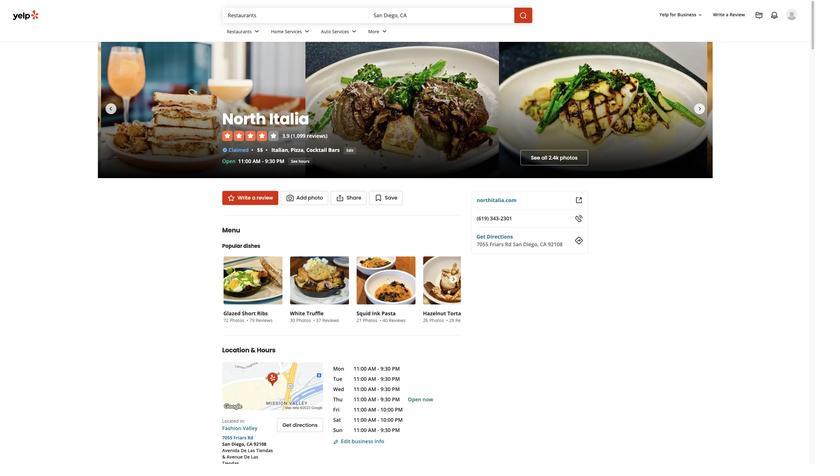 Task type: locate. For each thing, give the bounding box(es) containing it.
11:00 am - 9:30 pm for mon
[[354, 366, 400, 373]]

30
[[290, 318, 295, 324]]

11:00 for mon
[[354, 366, 367, 373]]

san
[[513, 241, 522, 248], [222, 442, 231, 448]]

0 vertical spatial 10:00
[[381, 407, 394, 414]]

pm for thu
[[392, 396, 400, 403]]

edit for edit business info
[[341, 438, 351, 445]]

- for thu
[[378, 396, 380, 403]]

see left hours
[[291, 159, 298, 164]]

1 photos from the left
[[230, 318, 245, 324]]

1 none field from the left
[[228, 12, 364, 19]]

1 vertical spatial rd
[[248, 435, 254, 441]]

las
[[248, 448, 255, 454], [251, 454, 259, 460]]

1 horizontal spatial see
[[531, 154, 541, 162]]

0 horizontal spatial a
[[252, 194, 256, 202]]

pm for sat
[[395, 417, 403, 424]]

get
[[477, 233, 486, 240], [283, 422, 292, 429]]

italia
[[269, 108, 309, 130]]

sat
[[334, 417, 341, 424]]

photo of north italia - san diego, ca, us. italian butter cake image
[[708, 42, 816, 178]]

1 horizontal spatial tiendas
[[256, 448, 273, 454]]

0 horizontal spatial see
[[291, 159, 298, 164]]

11:00 am - 9:30 pm
[[354, 366, 400, 373], [354, 376, 400, 383], [354, 386, 400, 393], [354, 396, 400, 403], [354, 427, 400, 434]]

3 photos from the left
[[363, 318, 378, 324]]

& down avenida
[[222, 454, 226, 460]]

1 10:00 from the top
[[381, 407, 394, 414]]

24 chevron down v2 image right restaurants in the left of the page
[[253, 28, 261, 35]]

none field near
[[374, 12, 510, 19]]

0 horizontal spatial ca
[[247, 442, 253, 448]]

services right home
[[285, 28, 302, 34]]

11:00 am - 10:00 pm
[[354, 407, 403, 414], [354, 417, 403, 424]]

ink
[[372, 310, 381, 317]]

rd
[[506, 241, 512, 248], [248, 435, 254, 441]]

photo
[[308, 194, 323, 202]]

3.9 star rating image
[[222, 131, 279, 141]]

1 horizontal spatial 92108
[[549, 241, 563, 248]]

1 24 chevron down v2 image from the left
[[253, 28, 261, 35]]

1 vertical spatial &
[[222, 454, 226, 460]]

24 chevron down v2 image
[[303, 28, 311, 35], [351, 28, 358, 35]]

1 horizontal spatial a
[[727, 12, 729, 18]]

ca inside located in: fashion valley 7055 friars rd san diego, ca 92108 avenida de las tiendas & avenue de las tiendas
[[247, 442, 253, 448]]

las right avenue on the left bottom
[[251, 454, 259, 460]]

4 reviews from the left
[[456, 318, 473, 324]]

ribs
[[257, 310, 268, 317]]

1 horizontal spatial 24 chevron down v2 image
[[351, 28, 358, 35]]

1 24 chevron down v2 image from the left
[[303, 28, 311, 35]]

3 11:00 am - 9:30 pm from the top
[[354, 386, 400, 393]]

open
[[222, 158, 236, 165], [408, 396, 422, 403]]

0 horizontal spatial tiendas
[[222, 461, 239, 465]]

share
[[347, 194, 362, 202]]

92108 left the 24 directions v2 image
[[549, 241, 563, 248]]

4 11:00 am - 9:30 pm from the top
[[354, 396, 400, 403]]

edit business info button
[[334, 438, 385, 445]]

wed
[[334, 386, 344, 393]]

0 vertical spatial ca
[[541, 241, 547, 248]]

3 reviews from the left
[[389, 318, 406, 324]]

edit right 16 pencil v2 "image"
[[341, 438, 351, 445]]

review
[[730, 12, 746, 18]]

yelp for business
[[660, 12, 697, 18]]

write right 24 star v2 image
[[238, 194, 251, 202]]

0 vertical spatial friars
[[490, 241, 504, 248]]

None search field
[[223, 8, 534, 23]]

auto services link
[[316, 23, 363, 42]]

9:30 for sun
[[381, 427, 391, 434]]

0 vertical spatial rd
[[506, 241, 512, 248]]

0 vertical spatial edit
[[347, 148, 354, 153]]

1 horizontal spatial 7055
[[477, 241, 489, 248]]

24 chevron down v2 image
[[253, 28, 261, 35], [381, 28, 389, 35]]

28 reviews
[[450, 318, 473, 324]]

write left review
[[714, 12, 726, 18]]

- for sat
[[378, 417, 380, 424]]

1 vertical spatial next image
[[450, 276, 457, 283]]

24 chevron down v2 image left the auto
[[303, 28, 311, 35]]

claimed
[[229, 147, 249, 154]]

1 vertical spatial san
[[222, 442, 231, 448]]

72
[[224, 318, 229, 324]]

11:00 for wed
[[354, 386, 367, 393]]

24 chevron down v2 image inside the home services link
[[303, 28, 311, 35]]

0 horizontal spatial write
[[238, 194, 251, 202]]

& left hours
[[251, 346, 256, 355]]

auto services
[[321, 28, 349, 34]]

rd inside get directions 7055 friars rd san diego, ca 92108
[[506, 241, 512, 248]]

get down (619)
[[477, 233, 486, 240]]

2 11:00 am - 10:00 pm from the top
[[354, 417, 403, 424]]

2 services from the left
[[332, 28, 349, 34]]

None field
[[228, 12, 364, 19], [374, 12, 510, 19]]

reviews)
[[307, 132, 328, 139]]

next image for right previous image
[[450, 276, 457, 283]]

0 vertical spatial diego,
[[524, 241, 539, 248]]

open for open now
[[408, 396, 422, 403]]

pm
[[277, 158, 285, 165], [392, 366, 400, 373], [392, 376, 400, 383], [392, 386, 400, 393], [392, 396, 400, 403], [395, 407, 403, 414], [395, 417, 403, 424], [392, 427, 400, 434]]

get inside get directions 7055 friars rd san diego, ca 92108
[[477, 233, 486, 240]]

7055
[[477, 241, 489, 248], [222, 435, 233, 441]]

1 horizontal spatial write
[[714, 12, 726, 18]]

friars down get directions link
[[490, 241, 504, 248]]

pm for sun
[[392, 427, 400, 434]]

tiendas
[[256, 448, 273, 454], [222, 461, 239, 465]]

san down directions
[[513, 241, 522, 248]]

4 photos from the left
[[430, 318, 444, 324]]

next image
[[697, 105, 704, 113], [450, 276, 457, 283]]

reviews for white truffle
[[323, 318, 339, 324]]

de up avenue on the left bottom
[[241, 448, 247, 454]]

24 chevron down v2 image for auto services
[[351, 28, 358, 35]]

2.4k
[[549, 154, 559, 162]]

0 vertical spatial a
[[727, 12, 729, 18]]

0 horizontal spatial diego,
[[232, 442, 246, 448]]

0 horizontal spatial 24 chevron down v2 image
[[303, 28, 311, 35]]

open down the 16 claim filled v2 image
[[222, 158, 236, 165]]

21
[[357, 318, 362, 324]]

edit
[[347, 148, 354, 153], [341, 438, 351, 445]]

1 vertical spatial ca
[[247, 442, 253, 448]]

11:00 am - 10:00 pm for sat
[[354, 417, 403, 424]]

7055 down get directions link
[[477, 241, 489, 248]]

- for tue
[[378, 376, 380, 383]]

services
[[285, 28, 302, 34], [332, 28, 349, 34]]

friars
[[490, 241, 504, 248], [234, 435, 247, 441]]

reviews right '37'
[[323, 318, 339, 324]]

28
[[450, 318, 455, 324]]

1 horizontal spatial diego,
[[524, 241, 539, 248]]

rd down directions
[[506, 241, 512, 248]]

write
[[714, 12, 726, 18], [238, 194, 251, 202]]

fashion valley link
[[222, 425, 258, 432]]

short
[[242, 310, 256, 317]]

0 vertical spatial previous image
[[107, 105, 114, 113]]

search image
[[520, 12, 528, 19]]

16 pencil v2 image
[[334, 440, 339, 445]]

24 chevron down v2 image right more
[[381, 28, 389, 35]]

2 , from the left
[[304, 147, 305, 154]]

0 vertical spatial las
[[248, 448, 255, 454]]

0 vertical spatial 92108
[[549, 241, 563, 248]]

squid
[[357, 310, 371, 317]]

1 services from the left
[[285, 28, 302, 34]]

0 vertical spatial 7055
[[477, 241, 489, 248]]

reviews down ribs
[[256, 318, 273, 324]]

edit business info
[[341, 438, 385, 445]]

1 vertical spatial 92108
[[254, 442, 267, 448]]

open inside location & hours element
[[408, 396, 422, 403]]

10:00
[[381, 407, 394, 414], [381, 417, 394, 424]]

edit right bars
[[347, 148, 354, 153]]

1 , from the left
[[288, 147, 290, 154]]

photos down ink
[[363, 318, 378, 324]]

photos down glazed at the left of the page
[[230, 318, 245, 324]]

9:30
[[265, 158, 275, 165], [381, 366, 391, 373], [381, 376, 391, 383], [381, 386, 391, 393], [381, 396, 391, 403], [381, 427, 391, 434]]

0 horizontal spatial next image
[[450, 276, 457, 283]]

pizza
[[291, 147, 304, 154]]

2 24 chevron down v2 image from the left
[[381, 28, 389, 35]]

friars inside get directions 7055 friars rd san diego, ca 92108
[[490, 241, 504, 248]]

home services
[[271, 28, 302, 34]]

(619) 343-2301
[[477, 215, 513, 222]]

cocktail
[[307, 147, 327, 154]]

1 vertical spatial 10:00
[[381, 417, 394, 424]]

24 phone v2 image
[[576, 215, 583, 223]]

san inside get directions 7055 friars rd san diego, ca 92108
[[513, 241, 522, 248]]

0 vertical spatial 11:00 am - 10:00 pm
[[354, 407, 403, 414]]

0 horizontal spatial services
[[285, 28, 302, 34]]

1 horizontal spatial san
[[513, 241, 522, 248]]

11:00 for tue
[[354, 376, 367, 383]]

24 chevron down v2 image inside the restaurants link
[[253, 28, 261, 35]]

diego,
[[524, 241, 539, 248], [232, 442, 246, 448]]

0 horizontal spatial &
[[222, 454, 226, 460]]

1 horizontal spatial none field
[[374, 12, 510, 19]]

1 vertical spatial 11:00 am - 10:00 pm
[[354, 417, 403, 424]]

menu element
[[212, 216, 484, 325]]

0 vertical spatial &
[[251, 346, 256, 355]]

24 chevron down v2 image inside auto services link
[[351, 28, 358, 35]]

0 horizontal spatial friars
[[234, 435, 247, 441]]

5 11:00 am - 9:30 pm from the top
[[354, 427, 400, 434]]

0 vertical spatial next image
[[697, 105, 704, 113]]

reviews for squid ink pasta
[[389, 318, 406, 324]]

(619)
[[477, 215, 489, 222]]

photo of north italia - san diego, ca, us. grilled wild striped bass image
[[499, 42, 708, 178]]

get directions link
[[477, 233, 514, 240]]

rd down valley
[[248, 435, 254, 441]]

ca
[[541, 241, 547, 248], [247, 442, 253, 448]]

get left directions
[[283, 422, 292, 429]]

menu
[[222, 226, 240, 235]]

9:30 for mon
[[381, 366, 391, 373]]

diego, inside located in: fashion valley 7055 friars rd san diego, ca 92108 avenida de las tiendas & avenue de las tiendas
[[232, 442, 246, 448]]

0 horizontal spatial 92108
[[254, 442, 267, 448]]

see left "all"
[[531, 154, 541, 162]]

24 share v2 image
[[337, 194, 344, 202]]

italian
[[272, 147, 288, 154]]

Find text field
[[228, 12, 364, 19]]

0 horizontal spatial open
[[222, 158, 236, 165]]

11:00
[[238, 158, 251, 165], [354, 366, 367, 373], [354, 376, 367, 383], [354, 386, 367, 393], [354, 396, 367, 403], [354, 407, 367, 414], [354, 417, 367, 424], [354, 427, 367, 434]]

cocktail bars link
[[307, 147, 340, 154]]

1 vertical spatial edit
[[341, 438, 351, 445]]

2 none field from the left
[[374, 12, 510, 19]]

torta
[[448, 310, 462, 317]]

1 horizontal spatial ca
[[541, 241, 547, 248]]

0 horizontal spatial 7055
[[222, 435, 233, 441]]

11:00 am - 9:30 pm for wed
[[354, 386, 400, 393]]

friars inside located in: fashion valley 7055 friars rd san diego, ca 92108 avenida de las tiendas & avenue de las tiendas
[[234, 435, 247, 441]]

1 vertical spatial open
[[408, 396, 422, 403]]

am for wed
[[368, 386, 377, 393]]

2 reviews from the left
[[323, 318, 339, 324]]

tiendas down avenue on the left bottom
[[222, 461, 239, 465]]

343-
[[491, 215, 501, 222]]

1 horizontal spatial rd
[[506, 241, 512, 248]]

write inside user actions element
[[714, 12, 726, 18]]

open left now
[[408, 396, 422, 403]]

business categories element
[[222, 23, 798, 42]]

0 vertical spatial tiendas
[[256, 448, 273, 454]]

0 horizontal spatial ,
[[288, 147, 290, 154]]

16 chevron down v2 image
[[698, 12, 703, 18]]

edit inside button
[[347, 148, 354, 153]]

24 camera v2 image
[[286, 194, 294, 202]]

1 horizontal spatial services
[[332, 28, 349, 34]]

92108 down valley
[[254, 442, 267, 448]]

1 horizontal spatial next image
[[697, 105, 704, 113]]

pm for mon
[[392, 366, 400, 373]]

Near text field
[[374, 12, 510, 19]]

photo of north italia - san diego, ca, us. the breakfast sandwich (weekend brunch) image
[[101, 42, 306, 178]]

1 vertical spatial write
[[238, 194, 251, 202]]

edit inside location & hours element
[[341, 438, 351, 445]]

1 vertical spatial a
[[252, 194, 256, 202]]

0 vertical spatial san
[[513, 241, 522, 248]]

tiendas down valley
[[256, 448, 273, 454]]

save button
[[370, 191, 403, 205]]

write for write a review
[[714, 12, 726, 18]]

1 vertical spatial 7055
[[222, 435, 233, 441]]

0 horizontal spatial 24 chevron down v2 image
[[253, 28, 261, 35]]

mon
[[334, 366, 345, 373]]

11:00 am - 9:30 pm for sun
[[354, 427, 400, 434]]

7055 down fashion
[[222, 435, 233, 441]]

photos
[[561, 154, 578, 162]]

1 horizontal spatial &
[[251, 346, 256, 355]]

popular
[[222, 243, 243, 250]]

10:00 for fri
[[381, 407, 394, 414]]

yelp for business button
[[658, 9, 706, 21]]

1 vertical spatial diego,
[[232, 442, 246, 448]]

previous image
[[107, 105, 114, 113], [226, 276, 233, 283]]

1 vertical spatial de
[[244, 454, 250, 460]]

pm for fri
[[395, 407, 403, 414]]

2 10:00 from the top
[[381, 417, 394, 424]]

1 vertical spatial get
[[283, 422, 292, 429]]

save
[[385, 194, 398, 202]]

pm for wed
[[392, 386, 400, 393]]

photos down white
[[297, 318, 311, 324]]

0 vertical spatial de
[[241, 448, 247, 454]]

san up avenida
[[222, 442, 231, 448]]

24 chevron down v2 image right auto services
[[351, 28, 358, 35]]

0 horizontal spatial none field
[[228, 12, 364, 19]]

0 horizontal spatial san
[[222, 442, 231, 448]]

, left the pizza link
[[288, 147, 290, 154]]

get directions
[[283, 422, 318, 429]]

photos down hazelnut on the bottom of page
[[430, 318, 444, 324]]

1 reviews from the left
[[256, 318, 273, 324]]

1 horizontal spatial get
[[477, 233, 486, 240]]

reviews down pasta
[[389, 318, 406, 324]]

1 vertical spatial previous image
[[226, 276, 233, 283]]

friars down fashion valley link at left bottom
[[234, 435, 247, 441]]

92108 inside get directions 7055 friars rd san diego, ca 92108
[[549, 241, 563, 248]]

las down 7055 friars rd link
[[248, 448, 255, 454]]

a
[[727, 12, 729, 18], [252, 194, 256, 202]]

1 horizontal spatial open
[[408, 396, 422, 403]]

1 11:00 am - 9:30 pm from the top
[[354, 366, 400, 373]]

write a review
[[714, 12, 746, 18]]

9:30 for wed
[[381, 386, 391, 393]]

reviews for glazed short ribs
[[256, 318, 273, 324]]

0 horizontal spatial rd
[[248, 435, 254, 441]]

0 vertical spatial open
[[222, 158, 236, 165]]

reviews
[[256, 318, 273, 324], [323, 318, 339, 324], [389, 318, 406, 324], [456, 318, 473, 324]]

get inside get directions link
[[283, 422, 292, 429]]

de right avenue on the left bottom
[[244, 454, 250, 460]]

0 vertical spatial get
[[477, 233, 486, 240]]

1 11:00 am - 10:00 pm from the top
[[354, 407, 403, 414]]

2 11:00 am - 9:30 pm from the top
[[354, 376, 400, 383]]

, up hours
[[304, 147, 305, 154]]

see all 2.4k photos link
[[521, 150, 589, 166]]

24 chevron down v2 image inside the more link
[[381, 28, 389, 35]]

1 horizontal spatial friars
[[490, 241, 504, 248]]

0 vertical spatial write
[[714, 12, 726, 18]]

7055 friars rd link
[[222, 435, 254, 441]]

1 vertical spatial friars
[[234, 435, 247, 441]]

79 reviews
[[250, 318, 273, 324]]

0 horizontal spatial get
[[283, 422, 292, 429]]

2 24 chevron down v2 image from the left
[[351, 28, 358, 35]]

see
[[531, 154, 541, 162], [291, 159, 298, 164]]

2 photos from the left
[[297, 318, 311, 324]]

services right the auto
[[332, 28, 349, 34]]

9:30 for tue
[[381, 376, 391, 383]]

1 horizontal spatial 24 chevron down v2 image
[[381, 28, 389, 35]]

location
[[222, 346, 250, 355]]

am
[[253, 158, 261, 165], [368, 366, 377, 373], [368, 376, 377, 383], [368, 386, 377, 393], [368, 396, 377, 403], [368, 407, 377, 414], [368, 417, 377, 424], [368, 427, 377, 434]]

1 horizontal spatial ,
[[304, 147, 305, 154]]

reviews down 'torta'
[[456, 318, 473, 324]]

3.9
[[283, 132, 290, 139]]



Task type: vqa. For each thing, say whether or not it's contained in the screenshot.
Hazelnut Torta 26 Photos
yes



Task type: describe. For each thing, give the bounding box(es) containing it.
truffle
[[307, 310, 324, 317]]

am for sun
[[368, 427, 377, 434]]

notifications image
[[771, 12, 779, 19]]

pizza link
[[291, 147, 304, 154]]

am for thu
[[368, 396, 377, 403]]

all
[[542, 154, 548, 162]]

24 chevron down v2 image for home services
[[303, 28, 311, 35]]

location & hours
[[222, 346, 276, 355]]

see for see hours
[[291, 159, 298, 164]]

write for write a review
[[238, 194, 251, 202]]

rd inside located in: fashion valley 7055 friars rd san diego, ca 92108 avenida de las tiendas & avenue de las tiendas
[[248, 435, 254, 441]]

projects image
[[756, 12, 764, 19]]

white truffle 30 photos
[[290, 310, 324, 324]]

24 chevron down v2 image for restaurants
[[253, 28, 261, 35]]

11:00 am - 9:30 pm for tue
[[354, 376, 400, 383]]

a for review
[[727, 12, 729, 18]]

37 reviews
[[316, 318, 339, 324]]

& inside located in: fashion valley 7055 friars rd san diego, ca 92108 avenida de las tiendas & avenue de las tiendas
[[222, 454, 226, 460]]

open 11:00 am - 9:30 pm
[[222, 158, 285, 165]]

a for review
[[252, 194, 256, 202]]

24 directions v2 image
[[576, 237, 583, 245]]

map image
[[222, 363, 323, 411]]

hazelnut
[[423, 310, 447, 317]]

tyler b. image
[[787, 9, 798, 20]]

ca inside get directions 7055 friars rd san diego, ca 92108
[[541, 241, 547, 248]]

restaurants
[[227, 28, 252, 34]]

0 horizontal spatial previous image
[[107, 105, 114, 113]]

more link
[[363, 23, 394, 42]]

see hours link
[[288, 158, 313, 166]]

11:00 for sat
[[354, 417, 367, 424]]

diego, inside get directions 7055 friars rd san diego, ca 92108
[[524, 241, 539, 248]]

11:00 am - 9:30 pm for thu
[[354, 396, 400, 403]]

3.9 (1,099 reviews)
[[283, 132, 328, 139]]

avenue
[[227, 454, 243, 460]]

- for sun
[[378, 427, 380, 434]]

write a review link
[[711, 9, 748, 21]]

write a review link
[[222, 191, 278, 205]]

add photo link
[[281, 191, 329, 205]]

am for sat
[[368, 417, 377, 424]]

reviews for hazelnut torta
[[456, 318, 473, 324]]

more
[[369, 28, 380, 34]]

get for get directions 7055 friars rd san diego, ca 92108
[[477, 233, 486, 240]]

11:00 am - 10:00 pm for fri
[[354, 407, 403, 414]]

italian link
[[272, 147, 288, 154]]

9:30 for thu
[[381, 396, 391, 403]]

services for home services
[[285, 28, 302, 34]]

yelp
[[660, 12, 669, 18]]

avenida
[[222, 448, 240, 454]]

share button
[[331, 191, 367, 205]]

popular dishes
[[222, 243, 260, 250]]

fashion
[[222, 425, 242, 432]]

write a review
[[238, 194, 273, 202]]

valley
[[243, 425, 258, 432]]

user actions element
[[655, 8, 807, 47]]

see hours
[[291, 159, 310, 164]]

am for tue
[[368, 376, 377, 383]]

24 save outline v2 image
[[375, 194, 383, 202]]

11:00 for sun
[[354, 427, 367, 434]]

24 external link v2 image
[[576, 197, 583, 204]]

1 vertical spatial tiendas
[[222, 461, 239, 465]]

located in: fashion valley 7055 friars rd san diego, ca 92108 avenida de las tiendas & avenue de las tiendas
[[222, 419, 273, 465]]

glazed short ribs image
[[224, 257, 283, 305]]

am for mon
[[368, 366, 377, 373]]

services for auto services
[[332, 28, 349, 34]]

10:00 for sat
[[381, 417, 394, 424]]

photos inside glazed short ribs 72 photos
[[230, 318, 245, 324]]

northitalia.com
[[477, 197, 517, 204]]

review
[[257, 194, 273, 202]]

edit for edit
[[347, 148, 354, 153]]

92108 inside located in: fashion valley 7055 friars rd san diego, ca 92108 avenida de las tiendas & avenue de las tiendas
[[254, 442, 267, 448]]

11:00 for fri
[[354, 407, 367, 414]]

photos inside hazelnut torta 26 photos
[[430, 318, 444, 324]]

- for wed
[[378, 386, 380, 393]]

glazed
[[224, 310, 241, 317]]

1 horizontal spatial previous image
[[226, 276, 233, 283]]

north italia
[[222, 108, 309, 130]]

11:00 for thu
[[354, 396, 367, 403]]

(1,099
[[291, 132, 306, 139]]

in:
[[240, 419, 245, 425]]

add
[[297, 194, 307, 202]]

photo of north italia - san diego, ca, us. short rib hash  (weekend brunch) image
[[0, 42, 101, 178]]

home
[[271, 28, 284, 34]]

7055 inside located in: fashion valley 7055 friars rd san diego, ca 92108 avenida de las tiendas & avenue de las tiendas
[[222, 435, 233, 441]]

directions
[[487, 233, 514, 240]]

thu
[[334, 396, 343, 403]]

auto
[[321, 28, 331, 34]]

glazed short ribs 72 photos
[[224, 310, 268, 324]]

squid ink pasta image
[[357, 257, 416, 305]]

business
[[352, 438, 374, 445]]

am for fri
[[368, 407, 377, 414]]

- for fri
[[378, 407, 380, 414]]

get directions link
[[277, 419, 323, 433]]

business
[[678, 12, 697, 18]]

2301
[[501, 215, 513, 222]]

location & hours element
[[212, 336, 472, 465]]

now
[[423, 396, 434, 403]]

16 claim filled v2 image
[[222, 148, 228, 153]]

hazelnut torta image
[[423, 257, 482, 305]]

info
[[375, 438, 385, 445]]

24 star v2 image
[[228, 194, 235, 202]]

see all 2.4k photos
[[531, 154, 578, 162]]

24 chevron down v2 image for more
[[381, 28, 389, 35]]

hazelnut torta 26 photos
[[423, 310, 462, 324]]

pasta
[[382, 310, 396, 317]]

26
[[423, 318, 429, 324]]

see for see all 2.4k photos
[[531, 154, 541, 162]]

photos inside 'squid ink pasta 21 photos'
[[363, 318, 378, 324]]

7055 inside get directions 7055 friars rd san diego, ca 92108
[[477, 241, 489, 248]]

get for get directions
[[283, 422, 292, 429]]

white
[[290, 310, 305, 317]]

1 vertical spatial las
[[251, 454, 259, 460]]

hours
[[257, 346, 276, 355]]

white truffle image
[[290, 257, 349, 305]]

40
[[383, 318, 388, 324]]

home services link
[[266, 23, 316, 42]]

40 reviews
[[383, 318, 406, 324]]

open for open 11:00 am - 9:30 pm
[[222, 158, 236, 165]]

get directions 7055 friars rd san diego, ca 92108
[[477, 233, 563, 248]]

directions
[[293, 422, 318, 429]]

photo of north italia - san diego, ca, us. beef tenderloin w/ roman gnocchi image
[[306, 42, 499, 178]]

next image for left previous image
[[697, 105, 704, 113]]

$$
[[257, 147, 263, 154]]

none field find
[[228, 12, 364, 19]]

restaurants link
[[222, 23, 266, 42]]

north
[[222, 108, 266, 130]]

tue
[[334, 376, 343, 383]]

dishes
[[244, 243, 260, 250]]

sun
[[334, 427, 343, 434]]

- for mon
[[378, 366, 380, 373]]

photos inside white truffle 30 photos
[[297, 318, 311, 324]]

for
[[671, 12, 677, 18]]

san inside located in: fashion valley 7055 friars rd san diego, ca 92108 avenida de las tiendas & avenue de las tiendas
[[222, 442, 231, 448]]

located
[[222, 419, 239, 425]]

pm for tue
[[392, 376, 400, 383]]

northitalia.com link
[[477, 197, 517, 204]]



